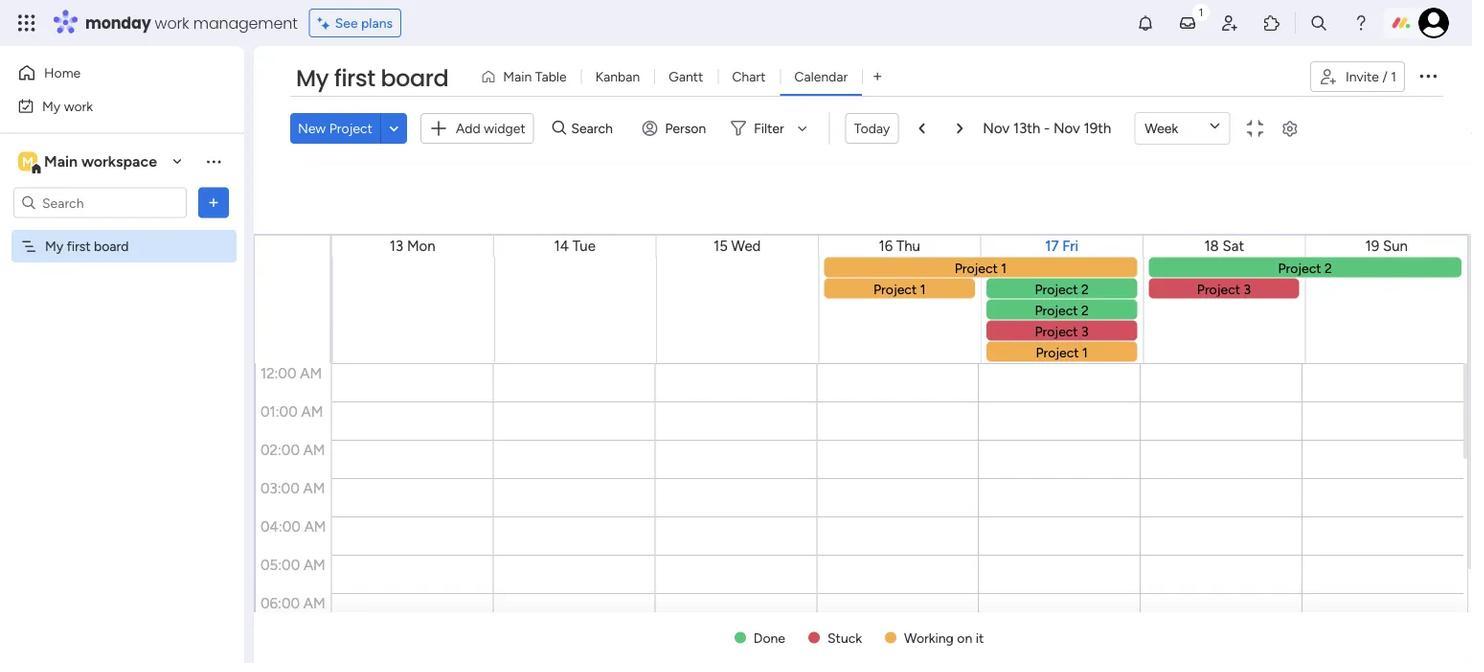 Task type: locate. For each thing, give the bounding box(es) containing it.
list arrow image
[[958, 122, 963, 134]]

v2 search image
[[553, 118, 567, 139]]

My first board field
[[291, 62, 453, 95]]

first up project
[[334, 62, 375, 94]]

plans
[[361, 15, 393, 31]]

add view image
[[874, 70, 882, 84]]

options image
[[1417, 64, 1440, 87]]

my down search in workspace field
[[45, 238, 63, 254]]

am right 01:00 in the left of the page
[[301, 403, 323, 420]]

1 nov from the left
[[983, 120, 1010, 137]]

am right the 03:00
[[303, 480, 325, 497]]

list arrow image
[[919, 122, 925, 134]]

mon
[[407, 238, 436, 255]]

workspace image
[[18, 151, 37, 172]]

first down search in workspace field
[[67, 238, 91, 254]]

0 vertical spatial main
[[503, 69, 532, 85]]

calendar
[[795, 69, 848, 85]]

1 image
[[1193, 1, 1210, 23]]

13 mon link
[[390, 238, 436, 255]]

on
[[958, 630, 973, 646]]

am right 06:00
[[304, 595, 325, 612]]

1 vertical spatial work
[[64, 98, 93, 114]]

am for 01:00 am
[[301, 403, 323, 420]]

0 horizontal spatial my first board
[[45, 238, 129, 254]]

my first board
[[296, 62, 449, 94], [45, 238, 129, 254]]

18
[[1205, 238, 1220, 255]]

my first board inside my first board field
[[296, 62, 449, 94]]

14 tue
[[554, 238, 596, 255]]

workspace selection element
[[18, 150, 160, 175]]

0 horizontal spatial nov
[[983, 120, 1010, 137]]

angle down image
[[390, 121, 399, 136]]

04:00 am
[[261, 518, 326, 535]]

calendar button
[[780, 61, 863, 92]]

work right monday
[[155, 12, 189, 34]]

inbox image
[[1179, 13, 1198, 33]]

main
[[503, 69, 532, 85], [44, 152, 78, 171]]

Search in workspace field
[[40, 192, 160, 214]]

0 horizontal spatial work
[[64, 98, 93, 114]]

Search field
[[567, 115, 624, 142]]

workspace
[[81, 152, 157, 171]]

invite / 1 button
[[1311, 61, 1406, 92]]

-
[[1044, 120, 1050, 137]]

2 nov from the left
[[1054, 120, 1081, 137]]

arrow down image
[[791, 117, 814, 140]]

2 vertical spatial my
[[45, 238, 63, 254]]

1 vertical spatial board
[[94, 238, 129, 254]]

am for 04:00 am
[[304, 518, 326, 535]]

option
[[0, 229, 244, 233]]

17 fri link
[[1046, 238, 1079, 255]]

add widget
[[456, 120, 526, 136]]

nov left 13th
[[983, 120, 1010, 137]]

1 vertical spatial main
[[44, 152, 78, 171]]

my first board down search in workspace field
[[45, 238, 129, 254]]

board inside field
[[381, 62, 449, 94]]

am right 02:00 on the bottom left of page
[[303, 441, 325, 458]]

kanban
[[596, 69, 640, 85]]

my down home
[[42, 98, 61, 114]]

13 mon
[[390, 238, 436, 255]]

my first board inside my first board list box
[[45, 238, 129, 254]]

18 sat
[[1205, 238, 1245, 255]]

am
[[300, 365, 322, 382], [301, 403, 323, 420], [303, 441, 325, 458], [303, 480, 325, 497], [304, 518, 326, 535], [304, 556, 326, 573], [304, 595, 325, 612]]

12:00 am
[[261, 365, 322, 382]]

gantt
[[669, 69, 704, 85]]

wed
[[732, 238, 761, 255]]

nov 13th - nov 19th
[[983, 120, 1112, 137]]

0 horizontal spatial main
[[44, 152, 78, 171]]

1 horizontal spatial work
[[155, 12, 189, 34]]

0 vertical spatial work
[[155, 12, 189, 34]]

sat
[[1223, 238, 1245, 255]]

m
[[22, 153, 33, 170]]

board up the 'angle down' icon
[[381, 62, 449, 94]]

04:00
[[261, 518, 301, 535]]

board
[[381, 62, 449, 94], [94, 238, 129, 254]]

0 vertical spatial board
[[381, 62, 449, 94]]

it
[[976, 630, 984, 646]]

main left table
[[503, 69, 532, 85]]

15 wed link
[[714, 238, 761, 255]]

main right workspace icon
[[44, 152, 78, 171]]

am right 04:00
[[304, 518, 326, 535]]

done
[[754, 630, 786, 646]]

today
[[854, 120, 890, 137]]

1 horizontal spatial first
[[334, 62, 375, 94]]

02:00 am
[[261, 441, 325, 458]]

1 horizontal spatial main
[[503, 69, 532, 85]]

13th
[[1014, 120, 1041, 137]]

01:00
[[261, 403, 298, 420]]

my up the new
[[296, 62, 329, 94]]

0 horizontal spatial first
[[67, 238, 91, 254]]

john smith image
[[1419, 8, 1450, 38]]

work inside my work button
[[64, 98, 93, 114]]

0 vertical spatial my
[[296, 62, 329, 94]]

am right 05:00
[[304, 556, 326, 573]]

main table button
[[474, 61, 581, 92]]

am for 02:00 am
[[303, 441, 325, 458]]

work down home
[[64, 98, 93, 114]]

my first board up project
[[296, 62, 449, 94]]

1 horizontal spatial my first board
[[296, 62, 449, 94]]

my first board list box
[[0, 226, 244, 521]]

work for my
[[64, 98, 93, 114]]

05:00
[[261, 556, 300, 573]]

17
[[1046, 238, 1059, 255]]

nov right -
[[1054, 120, 1081, 137]]

1 horizontal spatial board
[[381, 62, 449, 94]]

main inside workspace selection element
[[44, 152, 78, 171]]

am right 12:00
[[300, 365, 322, 382]]

monday
[[85, 12, 151, 34]]

help image
[[1352, 13, 1371, 33]]

1 vertical spatial my
[[42, 98, 61, 114]]

main for main workspace
[[44, 152, 78, 171]]

gantt button
[[655, 61, 718, 92]]

working
[[905, 630, 954, 646]]

1 vertical spatial first
[[67, 238, 91, 254]]

06:00 am
[[261, 595, 325, 612]]

1 horizontal spatial nov
[[1054, 120, 1081, 137]]

work for monday
[[155, 12, 189, 34]]

work
[[155, 12, 189, 34], [64, 98, 93, 114]]

0 horizontal spatial board
[[94, 238, 129, 254]]

board down search in workspace field
[[94, 238, 129, 254]]

main inside main table 'button'
[[503, 69, 532, 85]]

first
[[334, 62, 375, 94], [67, 238, 91, 254]]

05:00 am
[[261, 556, 326, 573]]

1 vertical spatial my first board
[[45, 238, 129, 254]]

week
[[1145, 120, 1179, 137]]

0 vertical spatial first
[[334, 62, 375, 94]]

nov
[[983, 120, 1010, 137], [1054, 120, 1081, 137]]

workspace options image
[[204, 152, 223, 171]]

new project button
[[290, 113, 380, 144]]

my inside button
[[42, 98, 61, 114]]

my work
[[42, 98, 93, 114]]

am for 03:00 am
[[303, 480, 325, 497]]

0 vertical spatial my first board
[[296, 62, 449, 94]]

12:00
[[261, 365, 297, 382]]

new project
[[298, 120, 373, 137]]

my
[[296, 62, 329, 94], [42, 98, 61, 114], [45, 238, 63, 254]]

15
[[714, 238, 728, 255]]



Task type: vqa. For each thing, say whether or not it's contained in the screenshot.
---
no



Task type: describe. For each thing, give the bounding box(es) containing it.
am for 05:00 am
[[304, 556, 326, 573]]

02:00
[[261, 441, 300, 458]]

am for 12:00 am
[[300, 365, 322, 382]]

03:00
[[261, 480, 300, 497]]

today button
[[846, 113, 899, 144]]

project
[[329, 120, 373, 137]]

chart button
[[718, 61, 780, 92]]

working on it
[[905, 630, 984, 646]]

options image
[[204, 193, 223, 212]]

main workspace
[[44, 152, 157, 171]]

see plans
[[335, 15, 393, 31]]

14
[[554, 238, 569, 255]]

select product image
[[17, 13, 36, 33]]

thu
[[897, 238, 921, 255]]

invite members image
[[1221, 13, 1240, 33]]

widget
[[484, 120, 526, 136]]

filter
[[754, 120, 784, 137]]

notifications image
[[1136, 13, 1156, 33]]

19 sun link
[[1366, 238, 1408, 255]]

home button
[[11, 57, 206, 88]]

am for 06:00 am
[[304, 595, 325, 612]]

filter button
[[724, 113, 814, 144]]

my inside field
[[296, 62, 329, 94]]

19th
[[1084, 120, 1112, 137]]

new
[[298, 120, 326, 137]]

home
[[44, 65, 81, 81]]

invite / 1
[[1346, 69, 1397, 85]]

1
[[1391, 69, 1397, 85]]

board inside list box
[[94, 238, 129, 254]]

my work button
[[11, 91, 206, 121]]

management
[[193, 12, 298, 34]]

first inside list box
[[67, 238, 91, 254]]

01:00 am
[[261, 403, 323, 420]]

03:00 am
[[261, 480, 325, 497]]

main table
[[503, 69, 567, 85]]

my inside list box
[[45, 238, 63, 254]]

first inside field
[[334, 62, 375, 94]]

person button
[[635, 113, 718, 144]]

add
[[456, 120, 481, 136]]

kanban button
[[581, 61, 655, 92]]

see plans button
[[309, 9, 402, 37]]

17 fri
[[1046, 238, 1079, 255]]

main for main table
[[503, 69, 532, 85]]

stuck
[[828, 630, 862, 646]]

table
[[535, 69, 567, 85]]

chart
[[732, 69, 766, 85]]

14 tue link
[[554, 238, 596, 255]]

person
[[665, 120, 706, 137]]

16 thu link
[[879, 238, 921, 255]]

add widget button
[[421, 113, 534, 143]]

search everything image
[[1310, 13, 1329, 33]]

16
[[879, 238, 893, 255]]

06:00
[[261, 595, 300, 612]]

monday work management
[[85, 12, 298, 34]]

16 thu
[[879, 238, 921, 255]]

13
[[390, 238, 404, 255]]

see
[[335, 15, 358, 31]]

18 sat link
[[1205, 238, 1245, 255]]

/
[[1383, 69, 1388, 85]]

15 wed
[[714, 238, 761, 255]]

19 sun
[[1366, 238, 1408, 255]]

fri
[[1063, 238, 1079, 255]]

tue
[[573, 238, 596, 255]]

sun
[[1384, 238, 1408, 255]]

invite
[[1346, 69, 1380, 85]]

apps image
[[1263, 13, 1282, 33]]

19
[[1366, 238, 1380, 255]]



